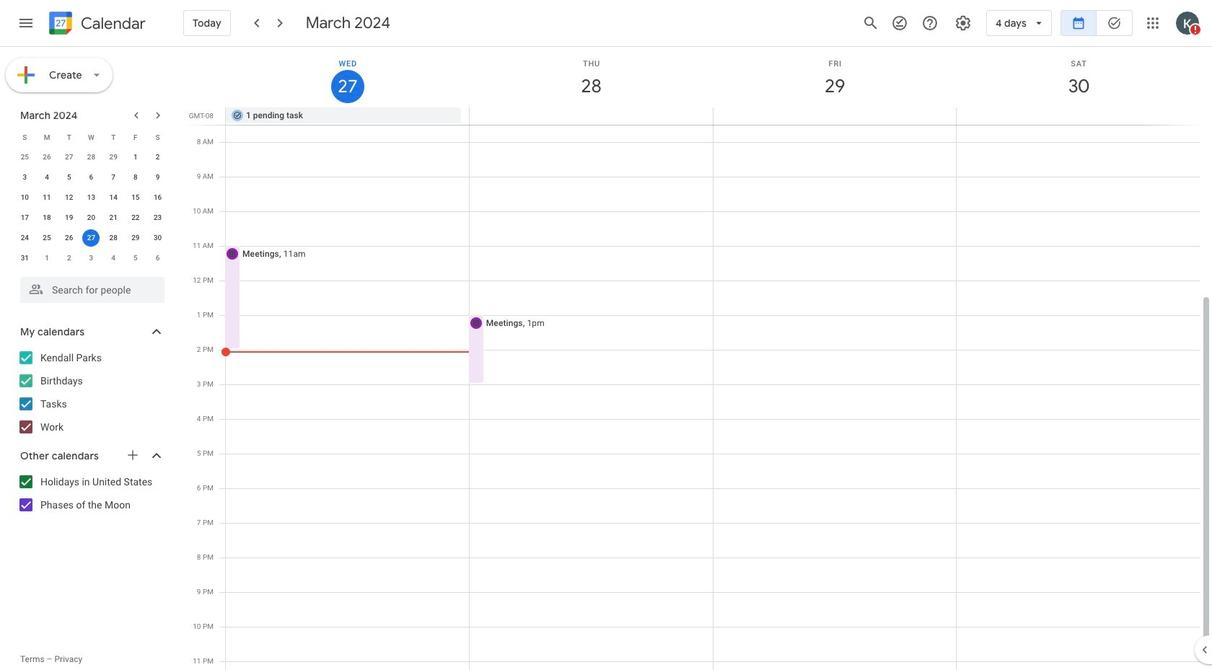 Task type: locate. For each thing, give the bounding box(es) containing it.
23 element
[[149, 209, 166, 227]]

row group
[[14, 147, 169, 269]]

add other calendars image
[[126, 448, 140, 463]]

april 3 element
[[83, 250, 100, 267]]

15 element
[[127, 189, 144, 206]]

22 element
[[127, 209, 144, 227]]

30 element
[[149, 230, 166, 247]]

main drawer image
[[17, 14, 35, 32]]

other calendars list
[[3, 471, 179, 517]]

25 element
[[38, 230, 56, 247]]

7 element
[[105, 169, 122, 186]]

april 4 element
[[105, 250, 122, 267]]

cell
[[470, 108, 713, 125], [713, 108, 957, 125], [957, 108, 1200, 125], [80, 228, 102, 248]]

None search field
[[0, 271, 179, 303]]

14 element
[[105, 189, 122, 206]]

9 element
[[149, 169, 166, 186]]

cell inside the march 2024 grid
[[80, 228, 102, 248]]

row
[[219, 108, 1213, 125], [14, 127, 169, 147], [14, 147, 169, 167], [14, 167, 169, 188], [14, 188, 169, 208], [14, 208, 169, 228], [14, 228, 169, 248], [14, 248, 169, 269]]

heading inside calendar element
[[78, 15, 146, 32]]

18 element
[[38, 209, 56, 227]]

Search for people text field
[[29, 277, 156, 303]]

8 element
[[127, 169, 144, 186]]

21 element
[[105, 209, 122, 227]]

heading
[[78, 15, 146, 32]]

1 element
[[127, 149, 144, 166]]

13 element
[[83, 189, 100, 206]]

grid
[[185, 47, 1213, 671]]

27, today element
[[83, 230, 100, 247]]

april 1 element
[[38, 250, 56, 267]]



Task type: vqa. For each thing, say whether or not it's contained in the screenshot.
the 28 Element
yes



Task type: describe. For each thing, give the bounding box(es) containing it.
28 element
[[105, 230, 122, 247]]

settings menu image
[[955, 14, 972, 32]]

16 element
[[149, 189, 166, 206]]

april 2 element
[[60, 250, 78, 267]]

my calendars list
[[3, 347, 179, 439]]

10 element
[[16, 189, 33, 206]]

february 29 element
[[105, 149, 122, 166]]

april 6 element
[[149, 250, 166, 267]]

4 element
[[38, 169, 56, 186]]

17 element
[[16, 209, 33, 227]]

april 5 element
[[127, 250, 144, 267]]

february 27 element
[[60, 149, 78, 166]]

march 2024 grid
[[14, 127, 169, 269]]

31 element
[[16, 250, 33, 267]]

february 25 element
[[16, 149, 33, 166]]

6 element
[[83, 169, 100, 186]]

february 28 element
[[83, 149, 100, 166]]

february 26 element
[[38, 149, 56, 166]]

3 element
[[16, 169, 33, 186]]

calendar element
[[46, 9, 146, 40]]

12 element
[[60, 189, 78, 206]]

2 element
[[149, 149, 166, 166]]

24 element
[[16, 230, 33, 247]]

26 element
[[60, 230, 78, 247]]

5 element
[[60, 169, 78, 186]]

11 element
[[38, 189, 56, 206]]

19 element
[[60, 209, 78, 227]]

29 element
[[127, 230, 144, 247]]

20 element
[[83, 209, 100, 227]]



